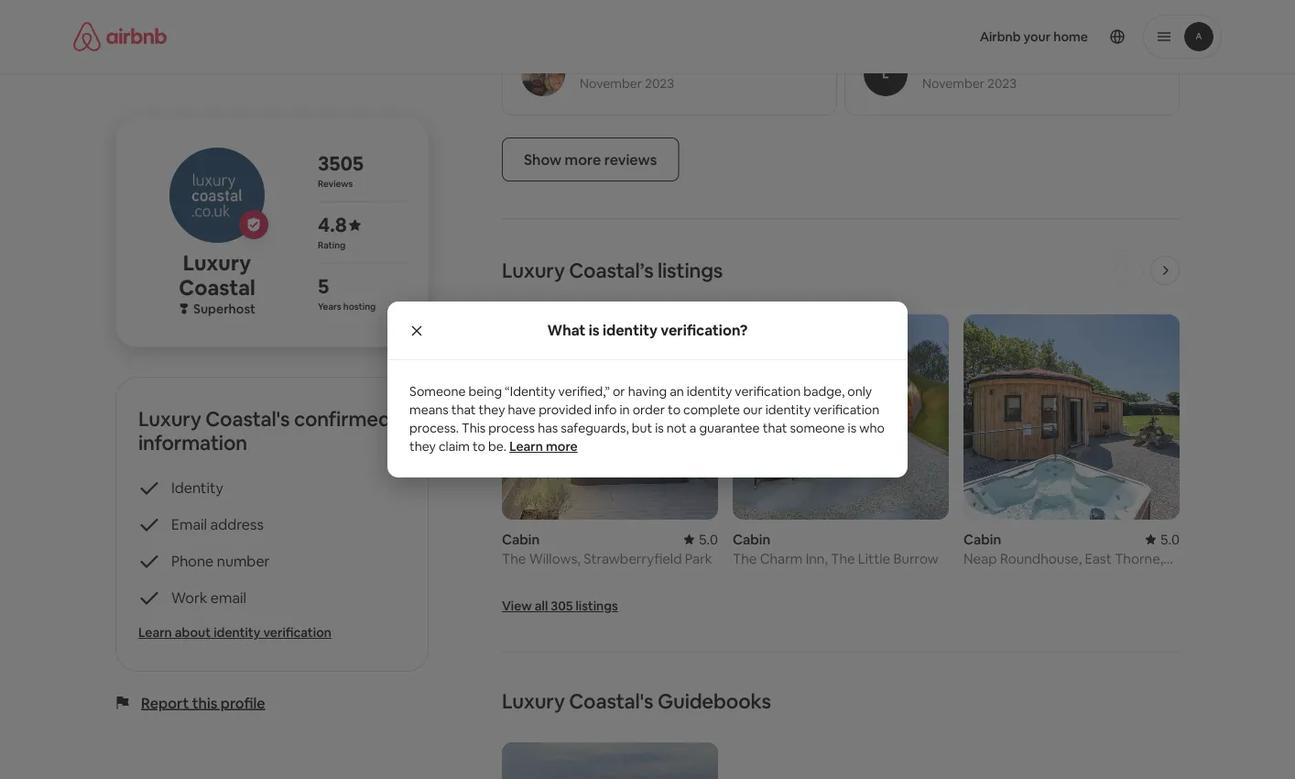 Task type: locate. For each thing, give the bounding box(es) containing it.
3505 reviews
[[318, 150, 364, 190]]

2023 for alison
[[645, 75, 675, 92]]

the right inn,
[[831, 550, 856, 568]]

cabin inside cabin the willows, strawberryfield park
[[502, 530, 540, 548]]

5.0 up thorne,
[[1161, 530, 1180, 548]]

5 years hosting
[[318, 273, 376, 313]]

0 vertical spatial more
[[565, 150, 602, 169]]

1 vertical spatial verification
[[814, 401, 880, 418]]

the inside cabin the willows, strawberryfield park
[[502, 550, 526, 568]]

burrow
[[894, 550, 939, 568]]

3 cabin from the left
[[964, 530, 1002, 548]]

listings right 305
[[576, 598, 618, 614]]

1 horizontal spatial cabin
[[733, 530, 771, 548]]

show more reviews
[[524, 150, 658, 169]]

luxury coastal user profile image
[[170, 148, 265, 243], [170, 148, 265, 243]]

november inside alison november 2023
[[580, 75, 642, 92]]

email
[[211, 588, 247, 607]]

cabin up neap
[[964, 530, 1002, 548]]

1 2023 from the left
[[645, 75, 675, 92]]

that down our
[[763, 420, 788, 436]]

alison user profile image
[[522, 52, 565, 96]]

cabin for willows,
[[502, 530, 540, 548]]

coastal's inside luxury coastal's confirmed information
[[205, 406, 290, 432]]

0 horizontal spatial 2023
[[645, 75, 675, 92]]

1 november from the left
[[580, 75, 642, 92]]

or
[[613, 383, 626, 400]]

0 horizontal spatial cabin
[[502, 530, 540, 548]]

learn left about
[[138, 624, 172, 641]]

reviews
[[605, 150, 658, 169]]

cabin
[[502, 530, 540, 548], [733, 530, 771, 548], [964, 530, 1002, 548]]

cabin the charm inn, the little burrow
[[733, 530, 939, 568]]

1 horizontal spatial 2023
[[988, 75, 1017, 92]]

1 vertical spatial listings
[[576, 598, 618, 614]]

verified host image
[[247, 217, 261, 232]]

2 cabin from the left
[[733, 530, 771, 548]]

email
[[171, 515, 207, 533]]

an
[[670, 383, 684, 400]]

verification up our
[[735, 383, 801, 400]]

is left who
[[848, 420, 857, 436]]

0 vertical spatial that
[[452, 401, 476, 418]]

listings up verification? in the right of the page
[[658, 257, 723, 283]]

2 horizontal spatial the
[[831, 550, 856, 568]]

they down 'process.'
[[410, 438, 436, 455]]

1 horizontal spatial november
[[923, 75, 985, 92]]

process
[[489, 420, 535, 436]]

strawberryfield
[[584, 550, 682, 568]]

1 vertical spatial to
[[473, 438, 486, 455]]

to up not
[[668, 401, 681, 418]]

verification up profile
[[263, 624, 332, 641]]

linda user profile image
[[864, 52, 908, 96]]

cabin for charm
[[733, 530, 771, 548]]

luxury inside luxury coastal
[[183, 249, 251, 276]]

is
[[589, 321, 600, 340], [655, 420, 664, 436], [848, 420, 857, 436]]

more right show
[[565, 150, 602, 169]]

2023
[[645, 75, 675, 92], [988, 75, 1017, 92]]

who
[[860, 420, 885, 436]]

2 vertical spatial verification
[[263, 624, 332, 641]]

0 horizontal spatial coastal's
[[205, 406, 290, 432]]

1 vertical spatial more
[[546, 438, 578, 455]]

be.
[[489, 438, 507, 455]]

november
[[580, 75, 642, 92], [923, 75, 985, 92]]

1 5.0 from the left
[[699, 530, 719, 548]]

2023 right "alison"
[[645, 75, 675, 92]]

november right alison user profile image
[[580, 75, 642, 92]]

about
[[175, 624, 211, 641]]

being
[[469, 383, 502, 400]]

the for cabin the charm inn, the little burrow
[[733, 550, 757, 568]]

0 horizontal spatial 5.0
[[699, 530, 719, 548]]

luxury inside luxury coastal's confirmed information
[[138, 406, 201, 432]]

work
[[171, 588, 207, 607]]

they
[[479, 401, 505, 418], [410, 438, 436, 455]]

0 horizontal spatial the
[[502, 550, 526, 568]]

only
[[848, 383, 873, 400]]

1 the from the left
[[502, 550, 526, 568]]

november inside the linda november 2023
[[923, 75, 985, 92]]

1 horizontal spatial learn
[[510, 438, 543, 455]]

rating
[[318, 239, 346, 251]]

inn,
[[806, 550, 828, 568]]

0 horizontal spatial they
[[410, 438, 436, 455]]

cabin neap roundhouse, east thorne, nr bude
[[964, 530, 1164, 585]]

but
[[632, 420, 653, 436]]

0 vertical spatial learn
[[510, 438, 543, 455]]

0 vertical spatial to
[[668, 401, 681, 418]]

learn about identity verification
[[138, 624, 332, 641]]

someone
[[410, 383, 466, 400]]

0 horizontal spatial learn
[[138, 624, 172, 641]]

learn down process
[[510, 438, 543, 455]]

more
[[565, 150, 602, 169], [546, 438, 578, 455]]

order
[[633, 401, 665, 418]]

to left the be.
[[473, 438, 486, 455]]

2023 inside alison november 2023
[[645, 75, 675, 92]]

cabin inside cabin neap roundhouse, east thorne, nr bude
[[964, 530, 1002, 548]]

2 the from the left
[[733, 550, 757, 568]]

0 vertical spatial they
[[479, 401, 505, 418]]

305
[[551, 598, 573, 614]]

0 vertical spatial listings
[[658, 257, 723, 283]]

1 horizontal spatial that
[[763, 420, 788, 436]]

learn
[[510, 438, 543, 455], [138, 624, 172, 641]]

the left charm
[[733, 550, 757, 568]]

1 horizontal spatial listings
[[658, 257, 723, 283]]

1 horizontal spatial the
[[733, 550, 757, 568]]

verification?
[[661, 321, 748, 340]]

cabin inside the cabin the charm inn, the little burrow
[[733, 530, 771, 548]]

thorne,
[[1116, 550, 1164, 568]]

luxury coastal's listings
[[502, 257, 723, 283]]

1 vertical spatial coastal's
[[569, 688, 654, 714]]

2 5.0 from the left
[[1161, 530, 1180, 548]]

learn for learn more
[[510, 438, 543, 455]]

willows,
[[529, 550, 581, 568]]

confirmed
[[294, 406, 391, 432]]

5.0 out of 5 average rating,  6 reviews image
[[1146, 530, 1180, 548]]

november down profile element
[[923, 75, 985, 92]]

phone
[[171, 551, 214, 570]]

identity down the email
[[214, 624, 261, 641]]

the
[[502, 550, 526, 568], [733, 550, 757, 568], [831, 550, 856, 568]]

luxury coastal
[[179, 249, 256, 301]]

guarantee
[[700, 420, 760, 436]]

the left willows,
[[502, 550, 526, 568]]

cabin up willows,
[[502, 530, 540, 548]]

2023 inside the linda november 2023
[[988, 75, 1017, 92]]

is right what
[[589, 321, 600, 340]]

learn inside what is identity verification? dialog
[[510, 438, 543, 455]]

profile
[[221, 693, 265, 712]]

2 2023 from the left
[[988, 75, 1017, 92]]

is left not
[[655, 420, 664, 436]]

phone number
[[171, 551, 270, 570]]

5.0
[[699, 530, 719, 548], [1161, 530, 1180, 548]]

5.0 up park on the right of page
[[699, 530, 719, 548]]

more down has
[[546, 438, 578, 455]]

1 cabin from the left
[[502, 530, 540, 548]]

verification down only
[[814, 401, 880, 418]]

2 horizontal spatial is
[[848, 420, 857, 436]]

someone being "identity verified," or having an identity verification badge, only means that they have provided info in order to complete our identity verification process. this process has safeguards, but is not a guarantee that someone is who they claim to be.
[[410, 383, 885, 455]]

0 horizontal spatial that
[[452, 401, 476, 418]]

listings
[[658, 257, 723, 283], [576, 598, 618, 614]]

identity
[[603, 321, 658, 340], [687, 383, 733, 400], [766, 401, 811, 418], [214, 624, 261, 641]]

0 horizontal spatial to
[[473, 438, 486, 455]]

learn inside button
[[138, 624, 172, 641]]

1 horizontal spatial they
[[479, 401, 505, 418]]

2023 right the linda
[[988, 75, 1017, 92]]

coastal's for confirmed
[[205, 406, 290, 432]]

listings inside button
[[576, 598, 618, 614]]

verification
[[735, 383, 801, 400], [814, 401, 880, 418], [263, 624, 332, 641]]

more inside show more reviews button
[[565, 150, 602, 169]]

nr
[[964, 567, 979, 585]]

cabin up charm
[[733, 530, 771, 548]]

2 horizontal spatial cabin
[[964, 530, 1002, 548]]

bude
[[982, 567, 1015, 585]]

luxury
[[183, 249, 251, 276], [502, 257, 565, 283], [138, 406, 201, 432], [502, 688, 565, 714]]

0 vertical spatial verification
[[735, 383, 801, 400]]

0 horizontal spatial is
[[589, 321, 600, 340]]

0 horizontal spatial verification
[[263, 624, 332, 641]]

identity up someone
[[766, 401, 811, 418]]

1 horizontal spatial 5.0
[[1161, 530, 1180, 548]]

has
[[538, 420, 558, 436]]

learn more link
[[510, 438, 578, 455]]

what is identity verification? dialog
[[388, 302, 908, 478]]

more inside what is identity verification? dialog
[[546, 438, 578, 455]]

report
[[141, 693, 189, 712]]

coastal's
[[569, 257, 654, 283]]

1 horizontal spatial coastal's
[[569, 688, 654, 714]]

0 vertical spatial coastal's
[[205, 406, 290, 432]]

to
[[668, 401, 681, 418], [473, 438, 486, 455]]

1 vertical spatial learn
[[138, 624, 172, 641]]

0 horizontal spatial november
[[580, 75, 642, 92]]

they down being
[[479, 401, 505, 418]]

0 horizontal spatial listings
[[576, 598, 618, 614]]

that up this
[[452, 401, 476, 418]]

november for alison
[[580, 75, 642, 92]]

not
[[667, 420, 687, 436]]

2 november from the left
[[923, 75, 985, 92]]



Task type: vqa. For each thing, say whether or not it's contained in the screenshot.
top 'verification'
yes



Task type: describe. For each thing, give the bounding box(es) containing it.
2 horizontal spatial verification
[[814, 401, 880, 418]]

work email
[[171, 588, 247, 607]]

a
[[690, 420, 697, 436]]

east
[[1086, 550, 1113, 568]]

guidebooks
[[658, 688, 771, 714]]

2023 for linda
[[988, 75, 1017, 92]]

in
[[620, 401, 630, 418]]

view all 305 listings
[[502, 598, 618, 614]]

email address
[[171, 515, 264, 533]]

roundhouse,
[[1001, 550, 1083, 568]]

more for learn
[[546, 438, 578, 455]]

means
[[410, 401, 449, 418]]

superhost
[[193, 301, 256, 317]]

luxury for luxury coastal's confirmed information
[[138, 406, 201, 432]]

someone
[[791, 420, 846, 436]]

luxury for luxury coastal's listings
[[502, 257, 565, 283]]

3505
[[318, 150, 364, 176]]

what
[[548, 321, 586, 340]]

luxury for luxury coastal's guidebooks
[[502, 688, 565, 714]]

all
[[535, 598, 548, 614]]

luxury coastal's guidebooks
[[502, 688, 771, 714]]

number
[[217, 551, 270, 570]]

having
[[628, 383, 667, 400]]

cabin the willows, strawberryfield park
[[502, 530, 713, 568]]

5.0 for cabin neap roundhouse, east thorne, nr bude
[[1161, 530, 1180, 548]]

5.0 for cabin the willows, strawberryfield park
[[699, 530, 719, 548]]

process.
[[410, 420, 459, 436]]

this
[[462, 420, 486, 436]]

"identity
[[505, 383, 556, 400]]

5
[[318, 273, 329, 299]]

1 vertical spatial they
[[410, 438, 436, 455]]

cabin for roundhouse,
[[964, 530, 1002, 548]]

3 the from the left
[[831, 550, 856, 568]]

view all 305 listings button
[[502, 597, 618, 615]]

5.0 out of 5 average rating,  12 reviews image
[[684, 530, 719, 548]]

linda november 2023
[[923, 56, 1017, 92]]

coastal
[[179, 274, 256, 301]]

1 vertical spatial that
[[763, 420, 788, 436]]

november for linda
[[923, 75, 985, 92]]

luxury coastal's confirmed information
[[138, 406, 391, 455]]

alison
[[580, 56, 623, 75]]

identity inside button
[[214, 624, 261, 641]]

have
[[508, 401, 536, 418]]

what is identity verification?
[[548, 321, 748, 340]]

information
[[138, 429, 247, 455]]

neap
[[964, 550, 998, 568]]

show
[[524, 150, 562, 169]]

more for show
[[565, 150, 602, 169]]

linda user profile image
[[864, 52, 908, 96]]

identity
[[171, 478, 223, 497]]

4.8
[[318, 212, 347, 238]]

show more reviews button
[[502, 137, 680, 181]]

verified,"
[[559, 383, 610, 400]]

alison november 2023
[[580, 56, 675, 92]]

address
[[210, 515, 264, 533]]

this
[[192, 693, 218, 712]]

learn for learn about identity verification
[[138, 624, 172, 641]]

our
[[743, 401, 763, 418]]

report this profile button
[[141, 693, 265, 712]]

identity up complete
[[687, 383, 733, 400]]

luxury for luxury coastal
[[183, 249, 251, 276]]

complete
[[684, 401, 741, 418]]

info
[[595, 401, 617, 418]]

view
[[502, 598, 532, 614]]

learn more
[[510, 438, 578, 455]]

little
[[859, 550, 891, 568]]

the for cabin the willows, strawberryfield park
[[502, 550, 526, 568]]

alison user profile image
[[522, 52, 565, 96]]

1 horizontal spatial to
[[668, 401, 681, 418]]

reviews
[[318, 178, 353, 190]]

linda
[[923, 56, 960, 75]]

park
[[685, 550, 713, 568]]

coastal's for guidebooks
[[569, 688, 654, 714]]

identity up or
[[603, 321, 658, 340]]

learn about identity verification button
[[138, 623, 406, 642]]

charm
[[760, 550, 803, 568]]

badge,
[[804, 383, 845, 400]]

report this profile
[[141, 693, 265, 712]]

1 horizontal spatial verification
[[735, 383, 801, 400]]

claim
[[439, 438, 470, 455]]

verification inside button
[[263, 624, 332, 641]]

years
[[318, 301, 342, 313]]

1 horizontal spatial is
[[655, 420, 664, 436]]

provided
[[539, 401, 592, 418]]

safeguards,
[[561, 420, 629, 436]]

profile element
[[670, 0, 1223, 73]]

hosting
[[343, 301, 376, 313]]



